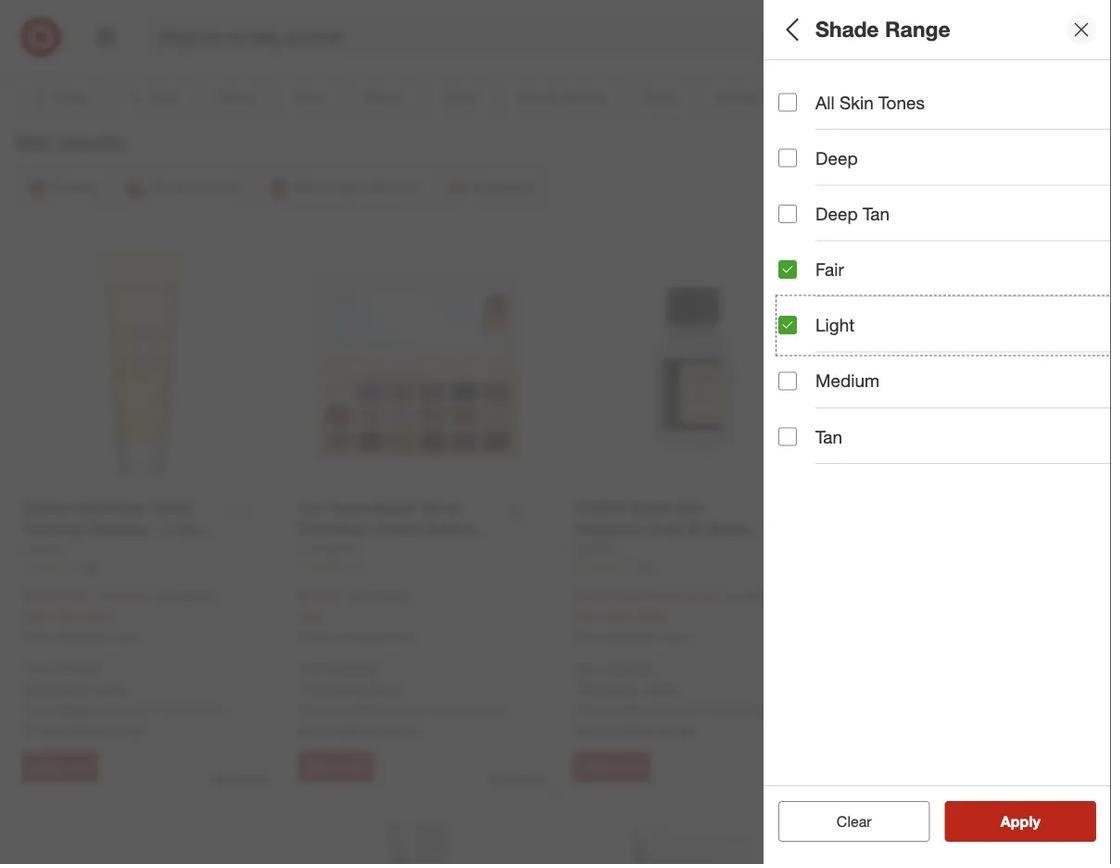 Task type: locate. For each thing, give the bounding box(es) containing it.
tones
[[879, 92, 925, 113]]

deep for deep tan
[[816, 203, 858, 225]]

2 sale from the left
[[298, 608, 323, 625]]

deep up beverly
[[816, 203, 858, 225]]

0 horizontal spatial free
[[22, 661, 48, 677]]

0 horizontal spatial exclusions
[[26, 680, 88, 697]]

1 online from the left
[[110, 631, 140, 645]]

nearby for $24.00
[[63, 721, 103, 737]]

$24.00
[[22, 588, 66, 606]]

) inside the "$24.00 ( $5.71 /ounce ) reg $30.00 sale ends today when purchased online"
[[145, 589, 149, 605]]

reg inside '$27.00 reg $54.00 sale when purchased online'
[[346, 589, 365, 605]]

1 ends from the left
[[51, 608, 79, 625]]

1 exclusions from the left
[[26, 680, 88, 697]]

0 horizontal spatial not
[[22, 703, 43, 719]]

1 clear from the left
[[827, 813, 863, 831]]

all skin tones
[[816, 92, 925, 113]]

3 online from the left
[[662, 631, 691, 645]]

2 horizontal spatial exclusions apply. link
[[578, 680, 679, 697]]

1 not from the left
[[22, 703, 43, 719]]

2 horizontal spatial when
[[574, 631, 603, 645]]

black;
[[818, 291, 853, 308]]

2 horizontal spatial check nearby stores button
[[574, 720, 694, 739]]

1 horizontal spatial results
[[1012, 813, 1060, 831]]

results inside see results button
[[1012, 813, 1060, 831]]

purchased down the $5.89
[[606, 631, 659, 645]]

at for $24.00
[[100, 703, 111, 719]]

reg down 6
[[346, 589, 365, 605]]

0 horizontal spatial lamar
[[193, 703, 229, 719]]

south for $27.00
[[431, 703, 465, 719]]

2 reg from the left
[[346, 589, 365, 605]]

1 horizontal spatial stores
[[382, 721, 418, 737]]

1 horizontal spatial lamar
[[468, 703, 505, 719]]

1 horizontal spatial not
[[298, 703, 319, 719]]

shade range down $4.99;
[[779, 462, 890, 483]]

shipping for $24.00
[[51, 661, 101, 677]]

1 horizontal spatial (
[[614, 589, 617, 605]]

exclusions apply. link down the "$24.00 ( $5.71 /ounce ) reg $30.00 sale ends today when purchased online"
[[26, 680, 127, 697]]

( inside $5.95 ( $5.89 /fluid ounce ) reg $8.50 sale ends today when purchased online
[[614, 589, 617, 605]]

3 free from the left
[[574, 661, 599, 677]]

1 today from the left
[[83, 608, 116, 625]]

1 lamar from the left
[[193, 703, 229, 719]]

0 vertical spatial deep
[[816, 147, 858, 169]]

color
[[779, 268, 824, 289]]

(
[[70, 589, 73, 605], [614, 589, 617, 605]]

2 horizontal spatial not
[[574, 703, 595, 719]]

sale
[[22, 608, 47, 625], [298, 608, 323, 625], [574, 608, 599, 625]]

2 horizontal spatial available
[[598, 703, 648, 719]]

2 apply. from the left
[[368, 680, 403, 697]]

blue;
[[857, 291, 885, 308]]

0 horizontal spatial when
[[22, 631, 51, 645]]

shade range dialog
[[764, 0, 1111, 865]]

1 horizontal spatial available
[[322, 703, 372, 719]]

2 deep from the top
[[816, 203, 858, 225]]

reg left $8.50
[[724, 589, 743, 605]]

2 horizontal spatial sponsored
[[1056, 45, 1111, 58]]

0 horizontal spatial at
[[100, 703, 111, 719]]

today down /fluid
[[635, 608, 668, 625]]

exclusions
[[26, 680, 88, 697], [302, 680, 364, 697], [578, 680, 640, 697]]

1 horizontal spatial nearby
[[339, 721, 379, 737]]

2 horizontal spatial south
[[706, 703, 741, 719]]

1 ) from the left
[[145, 589, 149, 605]]

1 apply. from the left
[[92, 680, 127, 697]]

1 horizontal spatial ends
[[603, 608, 631, 625]]

1 sale from the left
[[22, 608, 47, 625]]

$0
[[779, 421, 792, 437]]

$24.00 ( $5.71 /ounce ) reg $30.00 sale ends today when purchased online
[[22, 588, 214, 645]]

1 horizontal spatial )
[[717, 589, 721, 605]]

2 horizontal spatial check
[[574, 721, 611, 737]]

online inside the "$24.00 ( $5.71 /ounce ) reg $30.00 sale ends today when purchased online"
[[110, 631, 140, 645]]

type button
[[779, 125, 1111, 190]]

2 horizontal spatial exclusions
[[578, 680, 640, 697]]

1 at from the left
[[100, 703, 111, 719]]

all inside shade range dialog
[[816, 92, 835, 113]]

sale down the $27.00 at the bottom of the page
[[298, 608, 323, 625]]

2 ) from the left
[[717, 589, 721, 605]]

1 check nearby stores button from the left
[[22, 720, 142, 739]]

2 horizontal spatial free shipping * * exclusions apply. not available at austin south lamar check nearby stores
[[574, 661, 781, 737]]

all left the filters
[[779, 16, 804, 42]]

lamar for $27.00
[[468, 703, 505, 719]]

1 horizontal spatial check nearby stores button
[[298, 720, 418, 739]]

free
[[22, 661, 48, 677], [298, 661, 323, 677], [574, 661, 599, 677]]

range inside button
[[836, 462, 890, 483]]

when down $24.00 on the bottom
[[22, 631, 51, 645]]

sponsored for $24.00
[[213, 773, 268, 787]]

clear
[[827, 813, 863, 831], [837, 813, 872, 831]]

apply button
[[945, 802, 1096, 843]]

1 vertical spatial shade range
[[779, 462, 890, 483]]

south for $24.00
[[155, 703, 189, 719]]

search
[[864, 30, 908, 48]]

2 horizontal spatial purchased
[[606, 631, 659, 645]]

apply. down '$27.00 reg $54.00 sale when purchased online'
[[368, 680, 403, 697]]

2 ends from the left
[[603, 608, 631, 625]]

shipping down '$27.00 reg $54.00 sale when purchased online'
[[327, 661, 377, 677]]

2 horizontal spatial nearby
[[615, 721, 654, 737]]

range inside dialog
[[885, 16, 951, 42]]

1 free from the left
[[22, 661, 48, 677]]

reg left $30.00
[[152, 589, 171, 605]]

beverly
[[839, 226, 882, 243]]

clear inside shade range dialog
[[837, 813, 872, 831]]

1 stores from the left
[[106, 721, 142, 737]]

price $0  –  $4.99; $5  –  $9.99; $10  –  $14.99; $15  –  $19.99; $
[[779, 397, 1111, 437]]

shipping down the "$24.00 ( $5.71 /ounce ) reg $30.00 sale ends today when purchased online"
[[51, 661, 101, 677]]

1 horizontal spatial online
[[386, 631, 416, 645]]

3 nearby from the left
[[615, 721, 654, 737]]

sale inside $5.95 ( $5.89 /fluid ounce ) reg $8.50 sale ends today when purchased online
[[574, 608, 599, 625]]

ounce
[[681, 589, 717, 605]]

not for $27.00
[[298, 703, 319, 719]]

tan left "$5"
[[816, 426, 843, 448]]

clear inside all filters dialog
[[827, 813, 863, 831]]

deep
[[816, 147, 858, 169], [816, 203, 858, 225]]

sale down the $5.95 at the bottom
[[574, 608, 599, 625]]

2 horizontal spatial austin
[[667, 703, 703, 719]]

check nearby stores button for $27.00
[[298, 720, 418, 739]]

*
[[101, 661, 105, 677], [377, 661, 381, 677], [653, 661, 657, 677], [22, 680, 26, 697], [298, 680, 302, 697], [574, 680, 578, 697]]

all for all filters
[[779, 16, 804, 42]]

2 horizontal spatial lamar
[[744, 703, 781, 719]]

2 ( from the left
[[614, 589, 617, 605]]

0 horizontal spatial available
[[46, 703, 97, 719]]

purchased
[[54, 631, 107, 645], [330, 631, 383, 645], [606, 631, 659, 645]]

lamar
[[193, 703, 229, 719], [468, 703, 505, 719], [744, 703, 781, 719]]

2 when from the left
[[298, 631, 327, 645]]

0 horizontal spatial online
[[110, 631, 140, 645]]

2 south from the left
[[431, 703, 465, 719]]

2 online from the left
[[386, 631, 416, 645]]

available
[[46, 703, 97, 719], [322, 703, 372, 719], [598, 703, 648, 719]]

2 today from the left
[[635, 608, 668, 625]]

Light checkbox
[[779, 316, 797, 335]]

584
[[15, 130, 50, 156]]

1 horizontal spatial today
[[635, 608, 668, 625]]

1 horizontal spatial exclusions apply. link
[[302, 680, 403, 697]]

1 deep from the top
[[816, 147, 858, 169]]

exclusions for $27.00
[[302, 680, 364, 697]]

0 horizontal spatial exclusions apply. link
[[26, 680, 127, 697]]

free down the $5.95 at the bottom
[[574, 661, 599, 677]]

1 vertical spatial all
[[816, 92, 835, 113]]

2 shipping from the left
[[327, 661, 377, 677]]

online
[[110, 631, 140, 645], [386, 631, 416, 645], [662, 631, 691, 645]]

ends
[[51, 608, 79, 625], [603, 608, 631, 625]]

2 clear from the left
[[837, 813, 872, 831]]

0 horizontal spatial free shipping * * exclusions apply. not available at austin south lamar check nearby stores
[[22, 661, 229, 737]]

shipping down $5.95 ( $5.89 /fluid ounce ) reg $8.50 sale ends today when purchased online
[[603, 661, 653, 677]]

1997
[[631, 560, 656, 574]]

3 when from the left
[[574, 631, 603, 645]]

available for $24.00
[[46, 703, 97, 719]]

1 horizontal spatial all
[[816, 92, 835, 113]]

shade range up all skin tones
[[816, 16, 951, 42]]

Medium checkbox
[[779, 372, 797, 390]]

1 purchased from the left
[[54, 631, 107, 645]]

1 horizontal spatial when
[[298, 631, 327, 645]]

0 horizontal spatial check nearby stores button
[[22, 720, 142, 739]]

stores
[[106, 721, 142, 737], [382, 721, 418, 737], [658, 721, 694, 737]]

results right 'see'
[[1012, 813, 1060, 831]]

3 stores from the left
[[658, 721, 694, 737]]

2 horizontal spatial online
[[662, 631, 691, 645]]

shade down tan option
[[779, 462, 831, 483]]

6
[[355, 560, 361, 574]]

0 horizontal spatial nearby
[[63, 721, 103, 737]]

$5.89
[[617, 589, 649, 605]]

exclusions apply. link down $5.95 ( $5.89 /fluid ounce ) reg $8.50 sale ends today when purchased online
[[578, 680, 679, 697]]

1 reg from the left
[[152, 589, 171, 605]]

sale down $24.00 on the bottom
[[22, 608, 47, 625]]

online inside $5.95 ( $5.89 /fluid ounce ) reg $8.50 sale ends today when purchased online
[[662, 631, 691, 645]]

2 at from the left
[[376, 703, 387, 719]]

0 horizontal spatial stores
[[106, 721, 142, 737]]

1 vertical spatial deep
[[816, 203, 858, 225]]

1 vertical spatial range
[[836, 462, 890, 483]]

1 horizontal spatial sale
[[298, 608, 323, 625]]

check for $24.00
[[22, 721, 59, 737]]

1 free shipping * * exclusions apply. not available at austin south lamar check nearby stores from the left
[[22, 661, 229, 737]]

0 vertical spatial results
[[56, 130, 125, 156]]

online down $54.00
[[386, 631, 416, 645]]

1 horizontal spatial reg
[[346, 589, 365, 605]]

1 check from the left
[[22, 721, 59, 737]]

ends down $24.00 on the bottom
[[51, 608, 79, 625]]

2 horizontal spatial free
[[574, 661, 599, 677]]

0 horizontal spatial sponsored
[[213, 773, 268, 787]]

1 vertical spatial shade
[[779, 462, 831, 483]]

shade range inside button
[[779, 462, 890, 483]]

reg inside $5.95 ( $5.89 /fluid ounce ) reg $8.50 sale ends today when purchased online
[[724, 589, 743, 605]]

0 horizontal spatial results
[[56, 130, 125, 156]]

gold;
[[932, 291, 961, 308]]

sponsored for $27.00
[[489, 773, 544, 787]]

0 horizontal spatial purchased
[[54, 631, 107, 645]]

1 when from the left
[[22, 631, 51, 645]]

0 horizontal spatial austin
[[115, 703, 151, 719]]

1 south from the left
[[155, 703, 189, 719]]

2 horizontal spatial sale
[[574, 608, 599, 625]]

2 stores from the left
[[382, 721, 418, 737]]

2 horizontal spatial at
[[652, 703, 663, 719]]

2 purchased from the left
[[330, 631, 383, 645]]

2 nearby from the left
[[339, 721, 379, 737]]

2 available from the left
[[322, 703, 372, 719]]

all left skin
[[816, 92, 835, 113]]

0 horizontal spatial shipping
[[51, 661, 101, 677]]

1 nearby from the left
[[63, 721, 103, 737]]

1 ( from the left
[[70, 589, 73, 605]]

2 lamar from the left
[[468, 703, 505, 719]]

free for $27.00
[[298, 661, 323, 677]]

1 shipping from the left
[[51, 661, 101, 677]]

austin for $24.00
[[115, 703, 151, 719]]

filters
[[810, 16, 868, 42]]

All Skin Tones checkbox
[[779, 93, 797, 112]]

7
[[1080, 19, 1085, 31]]

clear;
[[997, 291, 1029, 308]]

$
[[1106, 421, 1111, 437]]

south
[[155, 703, 189, 719], [431, 703, 465, 719], [706, 703, 741, 719]]

stores for $27.00
[[382, 721, 418, 737]]

results right 584
[[56, 130, 125, 156]]

5
[[779, 356, 786, 372]]

0 horizontal spatial south
[[155, 703, 189, 719]]

online down /fluid
[[662, 631, 691, 645]]

deep right deep option
[[816, 147, 858, 169]]

1 horizontal spatial austin
[[391, 703, 427, 719]]

0 horizontal spatial ends
[[51, 608, 79, 625]]

0 horizontal spatial tan
[[816, 426, 843, 448]]

all inside dialog
[[779, 16, 804, 42]]

1 austin from the left
[[115, 703, 151, 719]]

sponsored
[[1056, 45, 1111, 58], [213, 773, 268, 787], [489, 773, 544, 787]]

when
[[22, 631, 51, 645], [298, 631, 327, 645], [574, 631, 603, 645]]

2 exclusions apply. link from the left
[[302, 680, 403, 697]]

$5
[[853, 421, 867, 437]]

) down 1997 link
[[717, 589, 721, 605]]

0 horizontal spatial sale
[[22, 608, 47, 625]]

today down $5.71
[[83, 608, 116, 625]]

clear button
[[779, 802, 930, 843]]

apply. down $5.95 ( $5.89 /fluid ounce ) reg $8.50 sale ends today when purchased online
[[644, 680, 679, 697]]

online down /ounce
[[110, 631, 140, 645]]

apply. down the "$24.00 ( $5.71 /ounce ) reg $30.00 sale ends today when purchased online"
[[92, 680, 127, 697]]

lamar for $24.00
[[193, 703, 229, 719]]

austin
[[115, 703, 151, 719], [391, 703, 427, 719], [667, 703, 703, 719]]

free shipping * * exclusions apply. not available at austin south lamar check nearby stores for $27.00
[[298, 661, 505, 737]]

range down "$5"
[[836, 462, 890, 483]]

results
[[56, 130, 125, 156], [1012, 813, 1060, 831]]

0 horizontal spatial check
[[22, 721, 59, 737]]

shade
[[816, 16, 879, 42], [779, 462, 831, 483]]

1 horizontal spatial apply.
[[368, 680, 403, 697]]

stars
[[789, 356, 818, 372]]

purchased inside $5.95 ( $5.89 /fluid ounce ) reg $8.50 sale ends today when purchased online
[[606, 631, 659, 645]]

2 check from the left
[[298, 721, 335, 737]]

2 horizontal spatial apply.
[[644, 680, 679, 697]]

results for 584 results
[[56, 130, 125, 156]]

$15
[[1017, 421, 1038, 437]]

free down '$27.00 reg $54.00 sale when purchased online'
[[298, 661, 323, 677]]

see results
[[981, 813, 1060, 831]]

1 horizontal spatial shipping
[[327, 661, 377, 677]]

0 horizontal spatial reg
[[152, 589, 171, 605]]

$5.71
[[73, 589, 105, 605]]

0 vertical spatial shade range
[[816, 16, 951, 42]]

( right the $5.95 at the bottom
[[614, 589, 617, 605]]

2 horizontal spatial reg
[[724, 589, 743, 605]]

tan up beverly
[[863, 203, 890, 225]]

0 vertical spatial all
[[779, 16, 804, 42]]

free down $24.00 on the bottom
[[22, 661, 48, 677]]

exclusions apply. link
[[26, 680, 127, 697], [302, 680, 403, 697], [578, 680, 679, 697]]

3 reg from the left
[[724, 589, 743, 605]]

1 horizontal spatial free
[[298, 661, 323, 677]]

2 check nearby stores button from the left
[[298, 720, 418, 739]]

tan
[[863, 203, 890, 225], [816, 426, 843, 448]]

1 horizontal spatial sponsored
[[489, 773, 544, 787]]

( inside the "$24.00 ( $5.71 /ounce ) reg $30.00 sale ends today when purchased online"
[[70, 589, 73, 605]]

0 horizontal spatial )
[[145, 589, 149, 605]]

$27.00 reg $54.00 sale when purchased online
[[298, 588, 416, 645]]

search button
[[864, 17, 908, 61]]

1 horizontal spatial tan
[[863, 203, 890, 225]]

) down 865 link
[[145, 589, 149, 605]]

0 horizontal spatial (
[[70, 589, 73, 605]]

shade inside dialog
[[816, 16, 879, 42]]

free shipping * * exclusions apply. not available at austin south lamar check nearby stores for $24.00
[[22, 661, 229, 737]]

1 horizontal spatial check
[[298, 721, 335, 737]]

0 horizontal spatial today
[[83, 608, 116, 625]]

exclusions apply. link down '$27.00 reg $54.00 sale when purchased online'
[[302, 680, 403, 697]]

exclusions apply. link for $24.00
[[26, 680, 127, 697]]

0 vertical spatial shade
[[816, 16, 879, 42]]

( for $5.95
[[614, 589, 617, 605]]

2 austin from the left
[[391, 703, 427, 719]]

anastasia
[[779, 226, 835, 243]]

/fluid
[[649, 589, 677, 605]]

)
[[145, 589, 149, 605], [717, 589, 721, 605]]

2 horizontal spatial shipping
[[603, 661, 653, 677]]

Deep Tan checkbox
[[779, 205, 797, 223]]

range up 'deals' button
[[885, 16, 951, 42]]

when down the $27.00 at the bottom of the page
[[298, 631, 327, 645]]

1 exclusions apply. link from the left
[[26, 680, 127, 697]]

b
[[1106, 226, 1111, 243]]

1 horizontal spatial at
[[376, 703, 387, 719]]

shade range button
[[779, 450, 1111, 514]]

2 exclusions from the left
[[302, 680, 364, 697]]

1 horizontal spatial exclusions
[[302, 680, 364, 697]]

ends down the $5.89
[[603, 608, 631, 625]]

when down the $5.95 at the bottom
[[574, 631, 603, 645]]

ends inside the "$24.00 ( $5.71 /ounce ) reg $30.00 sale ends today when purchased online"
[[51, 608, 79, 625]]

check nearby stores button for $24.00
[[22, 720, 142, 739]]

1 horizontal spatial purchased
[[330, 631, 383, 645]]

0 vertical spatial range
[[885, 16, 951, 42]]

shipping
[[51, 661, 101, 677], [327, 661, 377, 677], [603, 661, 653, 677]]

( right $24.00 on the bottom
[[70, 589, 73, 605]]

exclusions for $24.00
[[26, 680, 88, 697]]

1 horizontal spatial free shipping * * exclusions apply. not available at austin south lamar check nearby stores
[[298, 661, 505, 737]]

2 free from the left
[[298, 661, 323, 677]]

purchased down $5.71
[[54, 631, 107, 645]]

check
[[22, 721, 59, 737], [298, 721, 335, 737], [574, 721, 611, 737]]

$54.00
[[368, 589, 407, 605]]

0 horizontal spatial apply.
[[92, 680, 127, 697]]

purchased down $54.00
[[330, 631, 383, 645]]

) inside $5.95 ( $5.89 /fluid ounce ) reg $8.50 sale ends today when purchased online
[[717, 589, 721, 605]]

1 horizontal spatial south
[[431, 703, 465, 719]]

nearby
[[63, 721, 103, 737], [339, 721, 379, 737], [615, 721, 654, 737]]

2 not from the left
[[298, 703, 319, 719]]

1 available from the left
[[46, 703, 97, 719]]

shade range
[[816, 16, 951, 42], [779, 462, 890, 483]]

1 vertical spatial results
[[1012, 813, 1060, 831]]

free shipping * * exclusions apply. not available at austin south lamar check nearby stores
[[22, 661, 229, 737], [298, 661, 505, 737], [574, 661, 781, 737]]

3 sale from the left
[[574, 608, 599, 625]]

hills;
[[885, 226, 913, 243]]

all
[[779, 16, 804, 42], [816, 92, 835, 113]]

3 purchased from the left
[[606, 631, 659, 645]]

color beige; black; blue; brown; gold; gray; clear; orange; pink; 
[[779, 268, 1111, 308]]

0 horizontal spatial all
[[779, 16, 804, 42]]

all for all skin tones
[[816, 92, 835, 113]]

range
[[885, 16, 951, 42], [836, 462, 890, 483]]

2 horizontal spatial stores
[[658, 721, 694, 737]]

2 free shipping * * exclusions apply. not available at austin south lamar check nearby stores from the left
[[298, 661, 505, 737]]

when inside $5.95 ( $5.89 /fluid ounce ) reg $8.50 sale ends today when purchased online
[[574, 631, 603, 645]]

shade up skin
[[816, 16, 879, 42]]



Task type: describe. For each thing, give the bounding box(es) containing it.
$5.95
[[574, 588, 610, 606]]

865 link
[[22, 559, 261, 575]]

3 free shipping * * exclusions apply. not available at austin south lamar check nearby stores from the left
[[574, 661, 781, 737]]

type
[[779, 144, 818, 166]]

3 not from the left
[[574, 703, 595, 719]]

3 check from the left
[[574, 721, 611, 737]]

3 austin from the left
[[667, 703, 703, 719]]

guest
[[779, 332, 828, 354]]

$10
[[928, 421, 949, 437]]

reg inside the "$24.00 ( $5.71 /ounce ) reg $30.00 sale ends today when purchased online"
[[152, 589, 171, 605]]

sale inside '$27.00 reg $54.00 sale when purchased online'
[[298, 608, 323, 625]]

today inside the "$24.00 ( $5.71 /ounce ) reg $30.00 sale ends today when purchased online"
[[83, 608, 116, 625]]

stores for $24.00
[[106, 721, 142, 737]]

all filters
[[779, 16, 868, 42]]

light
[[816, 315, 855, 336]]

$30.00
[[175, 589, 214, 605]]

$8.50
[[747, 589, 778, 605]]

1802;
[[1069, 226, 1102, 243]]

available for $27.00
[[322, 703, 372, 719]]

not for $24.00
[[22, 703, 43, 719]]

7 link
[[1052, 17, 1093, 57]]

Deep checkbox
[[779, 149, 797, 167]]

clear all
[[827, 813, 881, 831]]

shade range inside dialog
[[816, 16, 951, 42]]

1997 link
[[574, 559, 813, 575]]

rating
[[833, 332, 888, 354]]

3 shipping from the left
[[603, 661, 653, 677]]

$9.99;
[[889, 421, 924, 437]]

free for $24.00
[[22, 661, 48, 677]]

check for $27.00
[[298, 721, 335, 737]]

1 vertical spatial tan
[[816, 426, 843, 448]]

beautyblender;
[[917, 226, 1007, 243]]

clear for clear
[[837, 813, 872, 831]]

0 vertical spatial tan
[[863, 203, 890, 225]]

deep for deep
[[816, 147, 858, 169]]

6 link
[[298, 559, 537, 575]]

$14.99;
[[971, 421, 1013, 437]]

3 south from the left
[[706, 703, 741, 719]]

apply. for $27.00
[[368, 680, 403, 697]]

ends inside $5.95 ( $5.89 /fluid ounce ) reg $8.50 sale ends today when purchased online
[[603, 608, 631, 625]]

3 at from the left
[[652, 703, 663, 719]]

online inside '$27.00 reg $54.00 sale when purchased online'
[[386, 631, 416, 645]]

pink;
[[1080, 291, 1108, 308]]

apply
[[1001, 813, 1041, 831]]

skin
[[840, 92, 874, 113]]

deep tan
[[816, 203, 890, 225]]

apply. for $24.00
[[92, 680, 127, 697]]

$19.99;
[[1060, 421, 1103, 437]]

shade inside button
[[779, 462, 831, 483]]

clear for clear all
[[827, 813, 863, 831]]

clear all button
[[779, 802, 930, 843]]

medium
[[816, 370, 880, 392]]

brown;
[[889, 291, 929, 308]]

exclusions apply. link for $27.00
[[302, 680, 403, 697]]

$5.95 ( $5.89 /fluid ounce ) reg $8.50 sale ends today when purchased online
[[574, 588, 778, 645]]

584 results
[[15, 130, 125, 156]]

today inside $5.95 ( $5.89 /fluid ounce ) reg $8.50 sale ends today when purchased online
[[635, 608, 668, 625]]

purchased inside the "$24.00 ( $5.71 /ounce ) reg $30.00 sale ends today when purchased online"
[[54, 631, 107, 645]]

( for $24.00
[[70, 589, 73, 605]]

when inside the "$24.00 ( $5.71 /ounce ) reg $30.00 sale ends today when purchased online"
[[22, 631, 51, 645]]

sale inside the "$24.00 ( $5.71 /ounce ) reg $30.00 sale ends today when purchased online"
[[22, 608, 47, 625]]

at for $27.00
[[376, 703, 387, 719]]

865
[[79, 560, 98, 574]]

deals
[[779, 79, 826, 101]]

nearby for $27.00
[[339, 721, 379, 737]]

all
[[867, 813, 881, 831]]

price
[[779, 397, 822, 419]]

$4.99;
[[814, 421, 850, 437]]

see results button
[[945, 802, 1096, 843]]

purchased inside '$27.00 reg $54.00 sale when purchased online'
[[330, 631, 383, 645]]

$27.00
[[298, 588, 342, 606]]

all filters dialog
[[764, 0, 1111, 865]]

/ounce
[[105, 589, 145, 605]]

3 check nearby stores button from the left
[[574, 720, 694, 739]]

gray;
[[965, 291, 993, 308]]

3 exclusions from the left
[[578, 680, 640, 697]]

when inside '$27.00 reg $54.00 sale when purchased online'
[[298, 631, 327, 645]]

3 exclusions apply. link from the left
[[578, 680, 679, 697]]

orange;
[[1032, 291, 1076, 308]]

beige;
[[779, 291, 815, 308]]

brand anastasia beverly hills; beautyblender; beekman 1802; b
[[779, 203, 1111, 243]]

see
[[981, 813, 1008, 831]]

beekman
[[1011, 226, 1066, 243]]

austin for $27.00
[[391, 703, 427, 719]]

What can we help you find? suggestions appear below search field
[[148, 17, 877, 57]]

brand
[[779, 203, 829, 224]]

shipping for $27.00
[[327, 661, 377, 677]]

deals button
[[779, 60, 1111, 125]]

Fair checkbox
[[779, 260, 797, 279]]

guest rating 5 stars
[[779, 332, 888, 372]]

3 available from the left
[[598, 703, 648, 719]]

3 apply. from the left
[[644, 680, 679, 697]]

results for see results
[[1012, 813, 1060, 831]]

fair
[[816, 259, 844, 280]]

3 lamar from the left
[[744, 703, 781, 719]]

advertisement region
[[0, 0, 1111, 44]]

Tan checkbox
[[779, 428, 797, 446]]



Task type: vqa. For each thing, say whether or not it's contained in the screenshot.
the Austin for $24.00
yes



